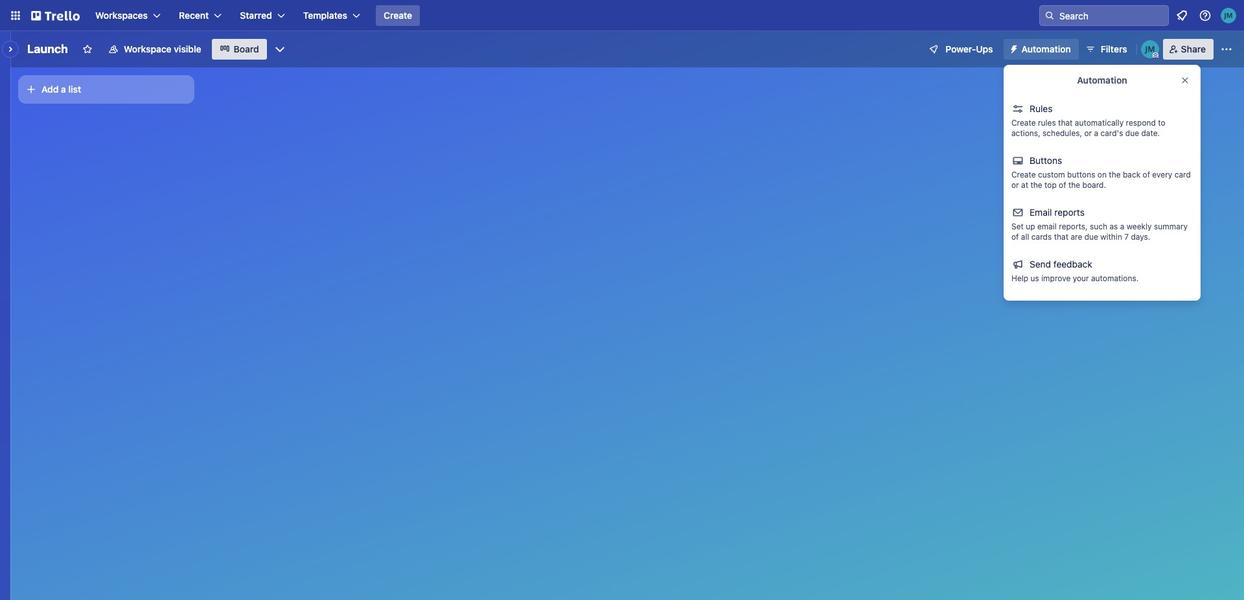 Task type: vqa. For each thing, say whether or not it's contained in the screenshot.
the leftmost due
yes



Task type: describe. For each thing, give the bounding box(es) containing it.
back
[[1123, 170, 1141, 180]]

buttons
[[1068, 170, 1096, 180]]

ups
[[976, 43, 993, 54]]

days.
[[1131, 232, 1151, 242]]

back to home image
[[31, 5, 80, 26]]

rules
[[1038, 118, 1056, 128]]

feedback
[[1054, 259, 1093, 270]]

or inside create custom buttons on the back of every card or at the top of the board.
[[1012, 180, 1019, 190]]

0 vertical spatial of
[[1143, 170, 1151, 180]]

create button
[[376, 5, 420, 26]]

improve
[[1042, 274, 1071, 283]]

automation button
[[1004, 39, 1079, 60]]

open information menu image
[[1199, 9, 1212, 22]]

send feedback
[[1030, 259, 1093, 270]]

search image
[[1045, 10, 1055, 21]]

a inside button
[[61, 84, 66, 95]]

power-ups
[[946, 43, 993, 54]]

card
[[1175, 170, 1191, 180]]

respond
[[1126, 118, 1156, 128]]

email
[[1030, 207, 1052, 218]]

create for create
[[384, 10, 412, 21]]

1 horizontal spatial automation
[[1078, 75, 1128, 86]]

your
[[1073, 274, 1089, 283]]

cards
[[1032, 232, 1052, 242]]

summary
[[1154, 222, 1188, 231]]

are
[[1071, 232, 1083, 242]]

workspace visible button
[[100, 39, 209, 60]]

create custom buttons on the back of every card or at the top of the board.
[[1012, 170, 1191, 190]]

within
[[1101, 232, 1123, 242]]

board link
[[212, 39, 267, 60]]

Search field
[[1055, 6, 1169, 25]]

close popover image
[[1180, 75, 1191, 86]]

0 notifications image
[[1175, 8, 1190, 23]]

launch
[[27, 42, 68, 56]]

create for create rules that automatically respond to actions, schedules, or a card's due date.
[[1012, 118, 1036, 128]]

date.
[[1142, 128, 1160, 138]]

automation inside "button"
[[1022, 43, 1071, 54]]

us
[[1031, 274, 1040, 283]]

a inside set up email reports, such as a weekly summary of all cards that are due within 7 days.
[[1121, 222, 1125, 231]]

workspaces
[[95, 10, 148, 21]]

power-ups button
[[920, 39, 1001, 60]]

top
[[1045, 180, 1057, 190]]

set up email reports, such as a weekly summary of all cards that are due within 7 days.
[[1012, 222, 1188, 242]]

custom
[[1038, 170, 1066, 180]]

email
[[1038, 222, 1057, 231]]

primary element
[[0, 0, 1245, 31]]

reports,
[[1059, 222, 1088, 231]]

1 vertical spatial jeremy miller (jeremymiller198) image
[[1141, 40, 1160, 58]]

share button
[[1163, 39, 1214, 60]]

that inside set up email reports, such as a weekly summary of all cards that are due within 7 days.
[[1054, 232, 1069, 242]]

a inside create rules that automatically respond to actions, schedules, or a card's due date.
[[1095, 128, 1099, 138]]

rules
[[1030, 103, 1053, 114]]

recent button
[[171, 5, 230, 26]]

weekly
[[1127, 222, 1152, 231]]

filters
[[1101, 43, 1128, 54]]

share
[[1182, 43, 1206, 54]]

set
[[1012, 222, 1024, 231]]



Task type: locate. For each thing, give the bounding box(es) containing it.
0 horizontal spatial due
[[1085, 232, 1099, 242]]

list
[[68, 84, 81, 95]]

0 horizontal spatial a
[[61, 84, 66, 95]]

1 horizontal spatial jeremy miller (jeremymiller198) image
[[1221, 8, 1237, 23]]

show menu image
[[1221, 43, 1234, 56]]

starred
[[240, 10, 272, 21]]

power-
[[946, 43, 976, 54]]

0 vertical spatial that
[[1059, 118, 1073, 128]]

0 vertical spatial due
[[1126, 128, 1140, 138]]

automatically
[[1075, 118, 1124, 128]]

starred button
[[232, 5, 293, 26]]

the down buttons
[[1069, 180, 1081, 190]]

automations.
[[1092, 274, 1139, 283]]

automation down search image
[[1022, 43, 1071, 54]]

jeremy miller (jeremymiller198) image inside the primary element
[[1221, 8, 1237, 23]]

1 vertical spatial due
[[1085, 232, 1099, 242]]

switch to… image
[[9, 9, 22, 22]]

board.
[[1083, 180, 1107, 190]]

at
[[1022, 180, 1029, 190]]

buttons
[[1030, 155, 1063, 166]]

sm image
[[1004, 39, 1022, 57]]

help us improve your automations.
[[1012, 274, 1139, 283]]

1 vertical spatial of
[[1059, 180, 1067, 190]]

1 horizontal spatial the
[[1069, 180, 1081, 190]]

2 vertical spatial create
[[1012, 170, 1036, 180]]

jeremy miller (jeremymiller198) image right open information menu icon
[[1221, 8, 1237, 23]]

workspace
[[124, 43, 172, 54]]

the right on
[[1109, 170, 1121, 180]]

of
[[1143, 170, 1151, 180], [1059, 180, 1067, 190], [1012, 232, 1019, 242]]

0 vertical spatial a
[[61, 84, 66, 95]]

1 horizontal spatial or
[[1085, 128, 1092, 138]]

0 vertical spatial automation
[[1022, 43, 1071, 54]]

0 horizontal spatial of
[[1012, 232, 1019, 242]]

of inside set up email reports, such as a weekly summary of all cards that are due within 7 days.
[[1012, 232, 1019, 242]]

as
[[1110, 222, 1118, 231]]

2 vertical spatial of
[[1012, 232, 1019, 242]]

a down automatically
[[1095, 128, 1099, 138]]

or
[[1085, 128, 1092, 138], [1012, 180, 1019, 190]]

create
[[384, 10, 412, 21], [1012, 118, 1036, 128], [1012, 170, 1036, 180]]

workspaces button
[[88, 5, 169, 26]]

schedules,
[[1043, 128, 1083, 138]]

2 horizontal spatial the
[[1109, 170, 1121, 180]]

star or unstar board image
[[82, 44, 93, 54]]

templates
[[303, 10, 347, 21]]

or down automatically
[[1085, 128, 1092, 138]]

add a list button
[[18, 75, 194, 104]]

reports
[[1055, 207, 1085, 218]]

1 horizontal spatial a
[[1095, 128, 1099, 138]]

board
[[234, 43, 259, 54]]

create rules that automatically respond to actions, schedules, or a card's due date.
[[1012, 118, 1166, 138]]

of left all
[[1012, 232, 1019, 242]]

such
[[1090, 222, 1108, 231]]

a
[[61, 84, 66, 95], [1095, 128, 1099, 138], [1121, 222, 1125, 231]]

of right back
[[1143, 170, 1151, 180]]

1 horizontal spatial due
[[1126, 128, 1140, 138]]

add a list
[[41, 84, 81, 95]]

0 vertical spatial or
[[1085, 128, 1092, 138]]

every
[[1153, 170, 1173, 180]]

that up "schedules," in the right top of the page
[[1059, 118, 1073, 128]]

recent
[[179, 10, 209, 21]]

card's
[[1101, 128, 1124, 138]]

due inside create rules that automatically respond to actions, schedules, or a card's due date.
[[1126, 128, 1140, 138]]

this member is an admin of this board. image
[[1153, 53, 1159, 58]]

filters button
[[1082, 39, 1132, 60]]

actions,
[[1012, 128, 1041, 138]]

2 horizontal spatial a
[[1121, 222, 1125, 231]]

1 vertical spatial or
[[1012, 180, 1019, 190]]

or left at
[[1012, 180, 1019, 190]]

create inside create custom buttons on the back of every card or at the top of the board.
[[1012, 170, 1036, 180]]

that inside create rules that automatically respond to actions, schedules, or a card's due date.
[[1059, 118, 1073, 128]]

create for create custom buttons on the back of every card or at the top of the board.
[[1012, 170, 1036, 180]]

1 vertical spatial that
[[1054, 232, 1069, 242]]

automation
[[1022, 43, 1071, 54], [1078, 75, 1128, 86]]

due inside set up email reports, such as a weekly summary of all cards that are due within 7 days.
[[1085, 232, 1099, 242]]

Board name text field
[[21, 39, 75, 60]]

that left are
[[1054, 232, 1069, 242]]

jeremy miller (jeremymiller198) image
[[1221, 8, 1237, 23], [1141, 40, 1160, 58]]

0 horizontal spatial jeremy miller (jeremymiller198) image
[[1141, 40, 1160, 58]]

0 vertical spatial create
[[384, 10, 412, 21]]

7
[[1125, 232, 1129, 242]]

customize views image
[[273, 43, 286, 56]]

visible
[[174, 43, 201, 54]]

0 horizontal spatial or
[[1012, 180, 1019, 190]]

all
[[1022, 232, 1030, 242]]

up
[[1026, 222, 1036, 231]]

2 horizontal spatial of
[[1143, 170, 1151, 180]]

a left list
[[61, 84, 66, 95]]

create inside button
[[384, 10, 412, 21]]

create inside create rules that automatically respond to actions, schedules, or a card's due date.
[[1012, 118, 1036, 128]]

automation down filters button
[[1078, 75, 1128, 86]]

templates button
[[295, 5, 368, 26]]

add
[[41, 84, 59, 95]]

workspace visible
[[124, 43, 201, 54]]

of right top
[[1059, 180, 1067, 190]]

jeremy miller (jeremymiller198) image right filters
[[1141, 40, 1160, 58]]

1 horizontal spatial of
[[1059, 180, 1067, 190]]

2 vertical spatial a
[[1121, 222, 1125, 231]]

0 horizontal spatial automation
[[1022, 43, 1071, 54]]

due
[[1126, 128, 1140, 138], [1085, 232, 1099, 242]]

1 vertical spatial create
[[1012, 118, 1036, 128]]

to
[[1159, 118, 1166, 128]]

send
[[1030, 259, 1052, 270]]

the right at
[[1031, 180, 1043, 190]]

email reports
[[1030, 207, 1085, 218]]

1 vertical spatial a
[[1095, 128, 1099, 138]]

a right as
[[1121, 222, 1125, 231]]

or inside create rules that automatically respond to actions, schedules, or a card's due date.
[[1085, 128, 1092, 138]]

the
[[1109, 170, 1121, 180], [1031, 180, 1043, 190], [1069, 180, 1081, 190]]

0 horizontal spatial the
[[1031, 180, 1043, 190]]

that
[[1059, 118, 1073, 128], [1054, 232, 1069, 242]]

0 vertical spatial jeremy miller (jeremymiller198) image
[[1221, 8, 1237, 23]]

help
[[1012, 274, 1029, 283]]

1 vertical spatial automation
[[1078, 75, 1128, 86]]

due down such
[[1085, 232, 1099, 242]]

on
[[1098, 170, 1107, 180]]

due down respond
[[1126, 128, 1140, 138]]



